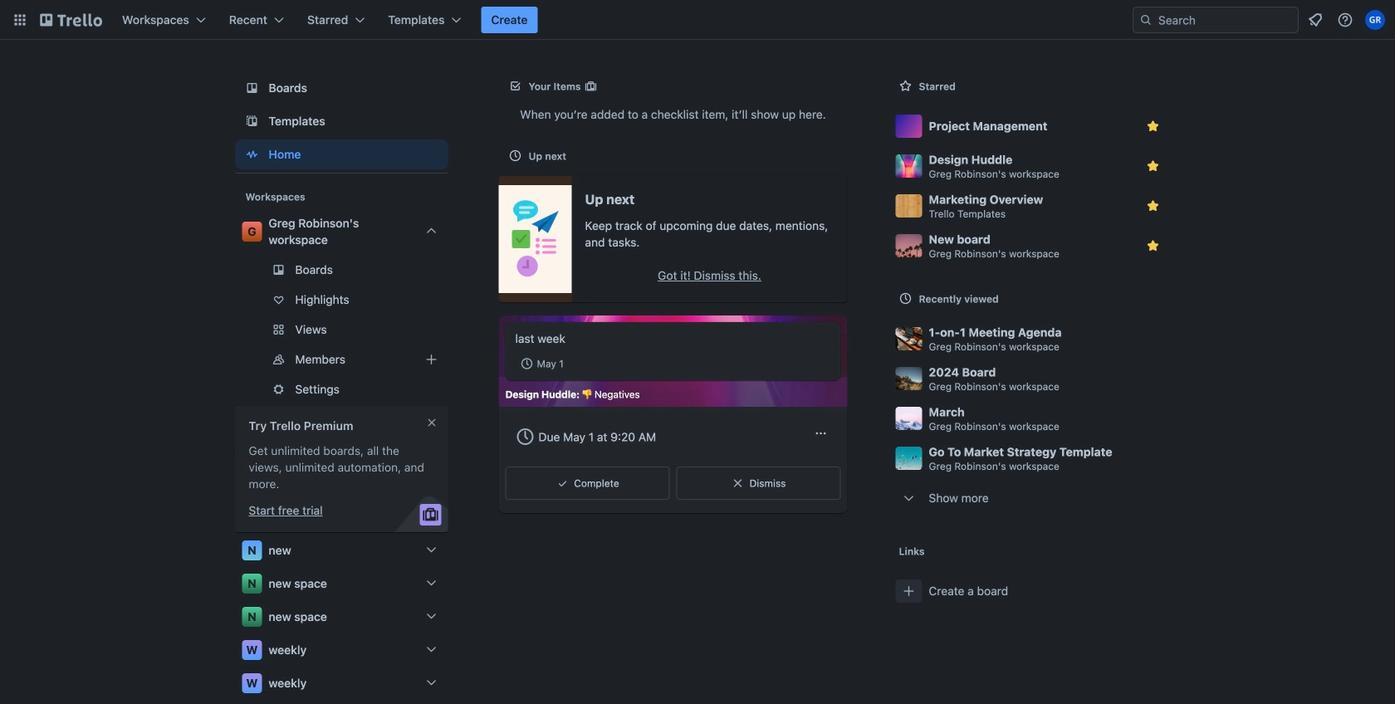 Task type: vqa. For each thing, say whether or not it's contained in the screenshot.
the greg robinson (gregrobinson96) "icon"
yes



Task type: locate. For each thing, give the bounding box(es) containing it.
search image
[[1140, 13, 1153, 27]]

board image
[[242, 78, 262, 98]]

open information menu image
[[1338, 12, 1354, 28]]

click to unstar project management. it will be removed from your starred list. image
[[1145, 118, 1162, 135]]

Search field
[[1153, 8, 1299, 32]]

greg robinson (gregrobinson96) image
[[1366, 10, 1386, 30]]

click to unstar design huddle. it will be removed from your starred list. image
[[1145, 158, 1162, 174]]



Task type: describe. For each thing, give the bounding box(es) containing it.
home image
[[242, 145, 262, 165]]

0 notifications image
[[1306, 10, 1326, 30]]

add image
[[422, 350, 442, 370]]

back to home image
[[40, 7, 102, 33]]

template board image
[[242, 111, 262, 131]]

click to unstar new board. it will be removed from your starred list. image
[[1145, 238, 1162, 254]]

click to unstar marketing overview. it will be removed from your starred list. image
[[1145, 198, 1162, 214]]

primary element
[[0, 0, 1396, 40]]



